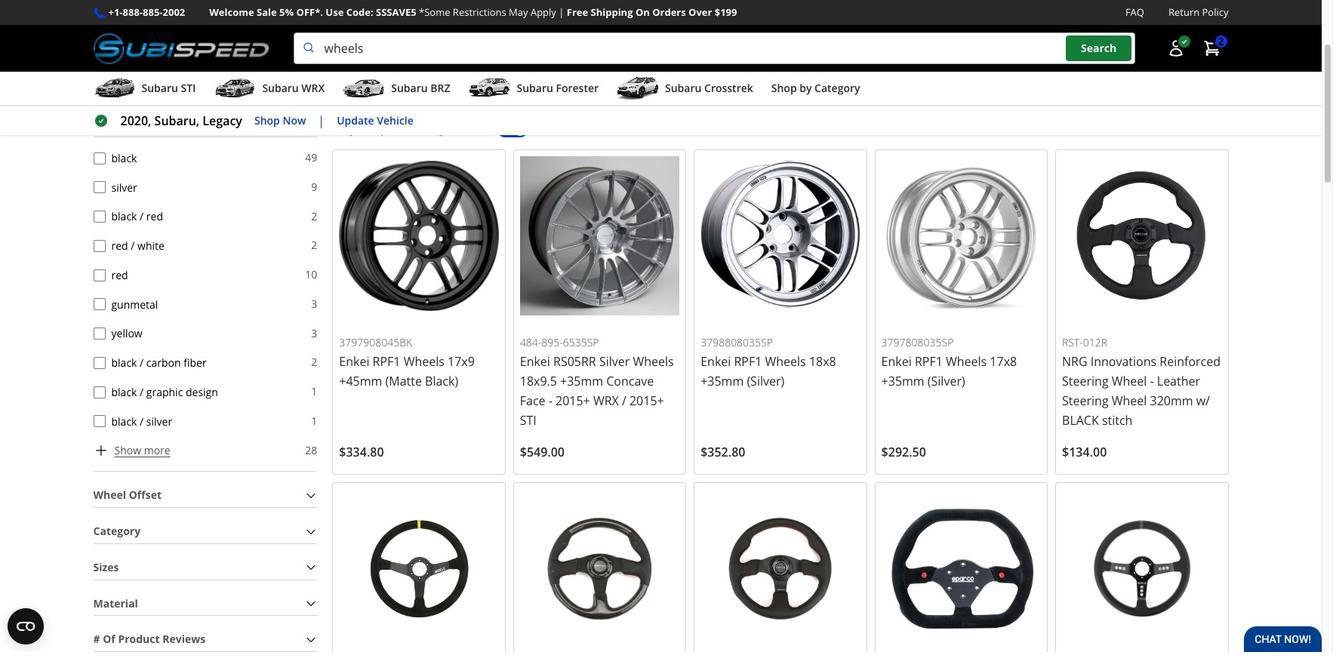 Task type: locate. For each thing, give the bounding box(es) containing it.
wheel left offset on the left of page
[[93, 488, 126, 503]]

red for red / white
[[111, 239, 128, 253]]

/ down concave
[[622, 393, 627, 409]]

silver up 'more' on the bottom of the page
[[146, 414, 172, 429]]

/ for white
[[131, 239, 135, 253]]

/ for carbon
[[140, 356, 144, 370]]

3798808035sp enkei rpf1 wheels 18x8 +35mm (silver)
[[701, 336, 837, 390]]

+35mm for 3797808035sp
[[882, 373, 925, 390]]

enkei down 3797808035sp
[[882, 353, 912, 370]]

0 vertical spatial 203
[[474, 31, 495, 48]]

rpf1 inside the 3798808035sp enkei rpf1 wheels 18x8 +35mm (silver)
[[734, 353, 762, 370]]

1 black from the top
[[111, 151, 137, 165]]

9
[[311, 180, 317, 194]]

(silver) inside 3797808035sp enkei rpf1 wheels 17x8 +35mm (silver)
[[928, 373, 966, 390]]

0 horizontal spatial silver
[[111, 180, 137, 194]]

sizes
[[93, 560, 119, 575]]

2015+ down rs05rr at the left of the page
[[556, 393, 590, 409]]

black
[[111, 151, 137, 165], [111, 209, 137, 224], [111, 356, 137, 370], [111, 385, 137, 399], [111, 414, 137, 429]]

1 horizontal spatial (silver)
[[928, 373, 966, 390]]

subaru crosstrek
[[665, 81, 754, 95]]

1 horizontal spatial |
[[559, 5, 564, 19]]

3 subaru from the left
[[391, 81, 428, 95]]

1 steering from the top
[[1063, 373, 1109, 390]]

1 horizontal spatial shop
[[772, 81, 797, 95]]

shop left by
[[772, 81, 797, 95]]

2 button
[[1196, 33, 1229, 64]]

0 vertical spatial shop
[[772, 81, 797, 95]]

3 enkei from the left
[[701, 353, 731, 370]]

subaru up shop now
[[262, 81, 299, 95]]

3 wheels from the left
[[766, 353, 806, 370]]

category
[[815, 81, 861, 95]]

subaru inside subaru forester dropdown button
[[517, 81, 554, 95]]

black right 'black / graphic design' button
[[111, 385, 137, 399]]

/
[[140, 209, 144, 224], [131, 239, 135, 253], [140, 356, 144, 370], [140, 385, 144, 399], [622, 393, 627, 409], [140, 414, 144, 429]]

5 black from the top
[[111, 414, 137, 429]]

steering down nrg
[[1063, 373, 1109, 390]]

1 up 28
[[311, 414, 317, 428]]

3 for gunmetal
[[311, 297, 317, 311]]

2 2015+ from the left
[[630, 393, 664, 409]]

sti inside dropdown button
[[181, 81, 196, 95]]

0 vertical spatial 3
[[311, 297, 317, 311]]

0 horizontal spatial wrx
[[302, 81, 325, 95]]

- right face
[[549, 393, 553, 409]]

to
[[417, 122, 428, 137]]

search input field
[[294, 33, 1136, 64]]

enkei down the 484-
[[520, 353, 551, 370]]

update vehicle
[[337, 113, 414, 127]]

0 horizontal spatial -
[[549, 393, 553, 409]]

may
[[509, 5, 528, 19]]

| left free
[[559, 5, 564, 19]]

1 (silver) from the left
[[747, 373, 785, 390]]

0 horizontal spatial 2015+
[[556, 393, 590, 409]]

(silver)
[[747, 373, 785, 390], [928, 373, 966, 390]]

of right #
[[103, 632, 115, 647]]

1 horizontal spatial +35mm
[[701, 373, 744, 390]]

sparco l777 steering wheel - universal image
[[1063, 489, 1222, 649]]

steering up black
[[1063, 393, 1109, 409]]

/ left graphic
[[140, 385, 144, 399]]

1 for black / graphic design
[[311, 385, 317, 399]]

nrg 315mm carbon fiber steering wheel with red stitching - universal image
[[520, 489, 680, 649]]

/ left carbon
[[140, 356, 144, 370]]

enkei down '3798808035sp'
[[701, 353, 731, 370]]

wheels left 17x8
[[946, 353, 987, 370]]

rpf1 for enkei rpf1 wheels 17x9 +45mm (matte black)
[[373, 353, 401, 370]]

2 enkei from the left
[[520, 353, 551, 370]]

+1-
[[108, 5, 123, 19]]

1 vertical spatial wrx
[[594, 393, 619, 409]]

vehicle right "my" on the top left of page
[[448, 122, 483, 137]]

0 horizontal spatial vehicle
[[377, 113, 414, 127]]

$292.50
[[882, 444, 927, 461]]

shop
[[772, 81, 797, 95], [254, 113, 280, 127]]

3 +35mm from the left
[[882, 373, 925, 390]]

1 horizontal spatial rpf1
[[734, 353, 762, 370]]

/ up show more
[[140, 414, 144, 429]]

2 horizontal spatial +35mm
[[882, 373, 925, 390]]

#
[[93, 632, 100, 647]]

wheel up stitch
[[1112, 393, 1148, 409]]

shop for shop now
[[254, 113, 280, 127]]

1 vertical spatial sti
[[520, 412, 537, 429]]

red
[[146, 209, 163, 224], [111, 239, 128, 253], [111, 268, 128, 282]]

2015+ down concave
[[630, 393, 664, 409]]

vehicle left to
[[377, 113, 414, 127]]

subaru left brz on the left
[[391, 81, 428, 95]]

1 vertical spatial |
[[318, 113, 325, 129]]

red for red
[[111, 268, 128, 282]]

1 horizontal spatial 2015+
[[630, 393, 664, 409]]

0 vertical spatial wrx
[[302, 81, 325, 95]]

off*.
[[297, 5, 323, 19]]

0 vertical spatial steering
[[1063, 373, 1109, 390]]

black right black button
[[111, 151, 137, 165]]

results
[[418, 31, 456, 48]]

product
[[118, 632, 160, 647]]

black / red
[[111, 209, 163, 224]]

black right black / red button on the top left
[[111, 209, 137, 224]]

black
[[1063, 412, 1100, 429]]

subaru inside subaru wrx dropdown button
[[262, 81, 299, 95]]

0 horizontal spatial |
[[318, 113, 325, 129]]

enkei up +45mm
[[339, 353, 370, 370]]

faq link
[[1126, 5, 1145, 20]]

subaru for subaru brz
[[391, 81, 428, 95]]

sti up 2020, subaru, legacy
[[181, 81, 196, 95]]

rs05rr
[[554, 353, 596, 370]]

black for black / graphic design
[[111, 385, 137, 399]]

+35mm
[[560, 373, 604, 390], [701, 373, 744, 390], [882, 373, 925, 390]]

17x9
[[448, 353, 475, 370]]

1 horizontal spatial 203
[[474, 31, 495, 48]]

black / graphic design button
[[93, 386, 105, 398]]

1 vertical spatial wheel
[[1112, 393, 1148, 409]]

wrx up now
[[302, 81, 325, 95]]

4 enkei from the left
[[882, 353, 912, 370]]

203 left for
[[474, 31, 495, 48]]

1 rpf1 from the left
[[373, 353, 401, 370]]

(silver) down 3797808035sp
[[928, 373, 966, 390]]

red up white
[[146, 209, 163, 224]]

by:
[[1098, 90, 1114, 104]]

enkei inside 3797908045bk enkei rpf1 wheels 17x9 +45mm (matte black)
[[339, 353, 370, 370]]

4 wheels from the left
[[946, 353, 987, 370]]

black for black / silver
[[111, 414, 137, 429]]

black)
[[425, 373, 459, 390]]

0 horizontal spatial rpf1
[[373, 353, 401, 370]]

0 horizontal spatial of
[[103, 632, 115, 647]]

wheels up concave
[[633, 353, 674, 370]]

wheels up black)
[[404, 353, 445, 370]]

colors
[[93, 117, 126, 132]]

3797908045bk enkei rpf1 wheels 17x9 +45mm (matte black)
[[339, 336, 475, 390]]

open widget image
[[8, 609, 44, 645]]

1 left +45mm
[[311, 385, 317, 399]]

1 horizontal spatial -
[[1151, 373, 1155, 390]]

(silver) for 18x8
[[747, 373, 785, 390]]

wrx down concave
[[594, 393, 619, 409]]

0 horizontal spatial shop
[[254, 113, 280, 127]]

black right black / carbon fiber button
[[111, 356, 137, 370]]

red right 'red / white' button
[[111, 239, 128, 253]]

policy
[[1203, 5, 1229, 19]]

0 vertical spatial of
[[460, 31, 471, 48]]

1 vertical spatial 3
[[311, 326, 317, 340]]

+35mm inside 3797808035sp enkei rpf1 wheels 17x8 +35mm (silver)
[[882, 373, 925, 390]]

2 for red / white
[[311, 238, 317, 253]]

vehicle inside "update vehicle" button
[[377, 113, 414, 127]]

1 horizontal spatial sti
[[520, 412, 537, 429]]

rpf1
[[373, 353, 401, 370], [734, 353, 762, 370], [915, 353, 943, 370]]

wheels
[[517, 31, 560, 48]]

wheels inside the 3798808035sp enkei rpf1 wheels 18x8 +35mm (silver)
[[766, 353, 806, 370]]

shop left now
[[254, 113, 280, 127]]

subaru brz
[[391, 81, 451, 95]]

wheel offset button
[[93, 484, 317, 508]]

rpf1 inside 3797908045bk enkei rpf1 wheels 17x9 +45mm (matte black)
[[373, 353, 401, 370]]

1 vertical spatial shop
[[254, 113, 280, 127]]

orders
[[653, 5, 686, 19]]

rpf1 down 3797908045bk on the bottom of page
[[373, 353, 401, 370]]

1 wheels from the left
[[404, 353, 445, 370]]

subaru forester button
[[469, 75, 599, 105]]

1 enkei from the left
[[339, 353, 370, 370]]

888-
[[123, 5, 143, 19]]

1 vertical spatial of
[[103, 632, 115, 647]]

wheels for 3797808035sp enkei rpf1 wheels 17x8 +35mm (silver)
[[946, 353, 987, 370]]

sizes button
[[93, 557, 317, 580]]

rpf1 down '3798808035sp'
[[734, 353, 762, 370]]

of right results
[[460, 31, 471, 48]]

(silver) down '3798808035sp'
[[747, 373, 785, 390]]

/ for red
[[140, 209, 144, 224]]

1 1 from the top
[[311, 385, 317, 399]]

+35mm inside the 3798808035sp enkei rpf1 wheels 18x8 +35mm (silver)
[[701, 373, 744, 390]]

wheels inside enkei rs05rr silver wheels 18x9.5 +35mm concave face - 2015+ wrx / 2015+ sti
[[633, 353, 674, 370]]

/ up red / white
[[140, 209, 144, 224]]

only
[[333, 122, 355, 137]]

$352.80
[[701, 444, 746, 461]]

wheel
[[1112, 373, 1148, 390], [1112, 393, 1148, 409], [93, 488, 126, 503]]

2 black from the top
[[111, 209, 137, 224]]

|
[[559, 5, 564, 19], [318, 113, 325, 129]]

black / red button
[[93, 211, 105, 223]]

silver
[[111, 180, 137, 194], [146, 414, 172, 429]]

w/
[[1197, 393, 1211, 409]]

1 vertical spatial red
[[111, 239, 128, 253]]

2 vertical spatial red
[[111, 268, 128, 282]]

rpf1 for enkei rpf1 wheels 18x8 +35mm (silver)
[[734, 353, 762, 370]]

1 +35mm from the left
[[560, 373, 604, 390]]

silver button
[[93, 181, 105, 194]]

0 vertical spatial sti
[[181, 81, 196, 95]]

# of product reviews
[[93, 632, 206, 647]]

2 for black / red
[[311, 209, 317, 223]]

- left leather
[[1151, 373, 1155, 390]]

- inside enkei rs05rr silver wheels 18x9.5 +35mm concave face - 2015+ wrx / 2015+ sti
[[549, 393, 553, 409]]

1 vertical spatial 1
[[311, 414, 317, 428]]

black / carbon fiber button
[[93, 357, 105, 369]]

subaru up the products
[[665, 81, 702, 95]]

subaru up subaru,
[[142, 81, 178, 95]]

0 horizontal spatial +35mm
[[560, 373, 604, 390]]

wheels inside 3797908045bk enkei rpf1 wheels 17x9 +45mm (matte black)
[[404, 353, 445, 370]]

4 subaru from the left
[[517, 81, 554, 95]]

1 for black / silver
[[311, 414, 317, 428]]

+35mm down '3798808035sp'
[[701, 373, 744, 390]]

484-
[[520, 336, 542, 350]]

rpf1 down 3797808035sp
[[915, 353, 943, 370]]

0 horizontal spatial (silver)
[[747, 373, 785, 390]]

10
[[305, 267, 317, 282]]

1 3 from the top
[[311, 297, 317, 311]]

4 black from the top
[[111, 385, 137, 399]]

+1-888-885-2002 link
[[108, 5, 185, 20]]

2 wheels from the left
[[633, 353, 674, 370]]

for
[[498, 31, 514, 48]]

subaru left forester
[[517, 81, 554, 95]]

subaru for subaru wrx
[[262, 81, 299, 95]]

2 (silver) from the left
[[928, 373, 966, 390]]

red right red button
[[111, 268, 128, 282]]

/ for graphic
[[140, 385, 144, 399]]

2 subaru from the left
[[262, 81, 299, 95]]

return
[[1169, 5, 1200, 19]]

enkei inside the 3798808035sp enkei rpf1 wheels 18x8 +35mm (silver)
[[701, 353, 731, 370]]

rpf1 for enkei rpf1 wheels 17x8 +35mm (silver)
[[915, 353, 943, 370]]

3797808035sp enkei rpf1 wheels 17x8 +35mm (silver)
[[882, 336, 1018, 390]]

a subaru forester thumbnail image image
[[469, 77, 511, 100]]

0 horizontal spatial 203
[[333, 90, 351, 104]]

2 horizontal spatial rpf1
[[915, 353, 943, 370]]

3
[[311, 297, 317, 311], [311, 326, 317, 340]]

/ left white
[[131, 239, 135, 253]]

3 rpf1 from the left
[[915, 353, 943, 370]]

sti
[[181, 81, 196, 95], [520, 412, 537, 429]]

2 3 from the top
[[311, 326, 317, 340]]

show
[[114, 443, 141, 457]]

wrx inside dropdown button
[[302, 81, 325, 95]]

+35mm down rs05rr at the left of the page
[[560, 373, 604, 390]]

brz
[[431, 81, 451, 95]]

1 vertical spatial steering
[[1063, 393, 1109, 409]]

wheels inside 3797808035sp enkei rpf1 wheels 17x8 +35mm (silver)
[[946, 353, 987, 370]]

1 horizontal spatial wrx
[[594, 393, 619, 409]]

1 subaru from the left
[[142, 81, 178, 95]]

| left only
[[318, 113, 325, 129]]

885-
[[143, 5, 163, 19]]

of
[[460, 31, 471, 48], [103, 632, 115, 647]]

rpf1 inside 3797808035sp enkei rpf1 wheels 17x8 +35mm (silver)
[[915, 353, 943, 370]]

# of product reviews button
[[93, 629, 317, 652]]

+35mm down 3797808035sp
[[882, 373, 925, 390]]

black right black / silver button
[[111, 414, 137, 429]]

black / silver
[[111, 414, 172, 429]]

(silver) inside the 3798808035sp enkei rpf1 wheels 18x8 +35mm (silver)
[[747, 373, 785, 390]]

sssave5
[[376, 5, 417, 19]]

sti down face
[[520, 412, 537, 429]]

+35mm for enkei
[[560, 373, 604, 390]]

subaru inside subaru crosstrek dropdown button
[[665, 81, 702, 95]]

2 1 from the top
[[311, 414, 317, 428]]

wheels for 3798808035sp enkei rpf1 wheels 18x8 +35mm (silver)
[[766, 353, 806, 370]]

+35mm inside enkei rs05rr silver wheels 18x9.5 +35mm concave face - 2015+ wrx / 2015+ sti
[[560, 373, 604, 390]]

0 vertical spatial 1
[[311, 385, 317, 399]]

3797908045bk
[[339, 336, 412, 350]]

faq
[[1126, 5, 1145, 19]]

return policy link
[[1169, 5, 1229, 20]]

button image
[[1167, 39, 1185, 57]]

*some
[[419, 5, 451, 19]]

1 vertical spatial 203
[[333, 90, 351, 104]]

2015+
[[556, 393, 590, 409], [630, 393, 664, 409]]

3 black from the top
[[111, 356, 137, 370]]

enkei rs05rr silver wheels 18x9.5 +35mm concave face - 2015+ wrx / 2015+ sti image
[[520, 156, 680, 316]]

wheels left 18x8
[[766, 353, 806, 370]]

3798808035sp
[[701, 336, 773, 350]]

welcome
[[209, 5, 254, 19]]

0 horizontal spatial sti
[[181, 81, 196, 95]]

2 +35mm from the left
[[701, 373, 744, 390]]

carbon
[[146, 356, 181, 370]]

offset
[[129, 488, 162, 503]]

silver
[[600, 353, 630, 370]]

now
[[283, 113, 306, 127]]

/ inside enkei rs05rr silver wheels 18x9.5 +35mm concave face - 2015+ wrx / 2015+ sti
[[622, 393, 627, 409]]

2 rpf1 from the left
[[734, 353, 762, 370]]

enkei rpf1 wheels 17x8 +35mm (silver) image
[[882, 156, 1042, 316]]

0 vertical spatial silver
[[111, 180, 137, 194]]

203 up "update"
[[333, 90, 351, 104]]

shop inside dropdown button
[[772, 81, 797, 95]]

wheels
[[404, 353, 445, 370], [633, 353, 674, 370], [766, 353, 806, 370], [946, 353, 987, 370]]

silver right the silver button
[[111, 180, 137, 194]]

material button
[[93, 593, 317, 616]]

gunmetal button
[[93, 299, 105, 311]]

2 vertical spatial wheel
[[93, 488, 126, 503]]

enkei inside 3797808035sp enkei rpf1 wheels 17x8 +35mm (silver)
[[882, 353, 912, 370]]

enkei inside enkei rs05rr silver wheels 18x9.5 +35mm concave face - 2015+ wrx / 2015+ sti
[[520, 353, 551, 370]]

a subaru brz thumbnail image image
[[343, 77, 385, 100]]

0 vertical spatial |
[[559, 5, 564, 19]]

1 horizontal spatial vehicle
[[448, 122, 483, 137]]

reinforced
[[1160, 353, 1221, 370]]

1 vertical spatial silver
[[146, 414, 172, 429]]

wheels for 3797908045bk enkei rpf1 wheels 17x9 +45mm (matte black)
[[404, 353, 445, 370]]

enkei rpf1 wheels 18x8 +35mm (silver) image
[[701, 156, 861, 316]]

1 horizontal spatial of
[[460, 31, 471, 48]]

wheel down 'innovations'
[[1112, 373, 1148, 390]]

0 vertical spatial -
[[1151, 373, 1155, 390]]

shop now link
[[254, 112, 306, 130]]

1 vertical spatial -
[[549, 393, 553, 409]]

5 subaru from the left
[[665, 81, 702, 95]]

1 horizontal spatial silver
[[146, 414, 172, 429]]



Task type: describe. For each thing, give the bounding box(es) containing it.
stitch
[[1103, 412, 1133, 429]]

concave
[[607, 373, 654, 390]]

yellow
[[111, 326, 143, 341]]

a subaru crosstrek thumbnail image image
[[617, 77, 659, 100]]

18x8
[[810, 353, 837, 370]]

red / white button
[[93, 240, 105, 252]]

showing 20 results of 203 for wheels
[[351, 31, 560, 48]]

203 results
[[333, 90, 389, 104]]

shipping
[[591, 5, 633, 19]]

18x9.5
[[520, 373, 557, 390]]

category
[[93, 524, 141, 539]]

wheel offset
[[93, 488, 162, 503]]

material
[[93, 596, 138, 611]]

012r
[[1084, 336, 1108, 350]]

3 for yellow
[[311, 326, 317, 340]]

enkei rpf1 wheels 17x9 +45mm (matte black) image
[[339, 156, 499, 316]]

black / graphic design
[[111, 385, 218, 399]]

subaru sti
[[142, 81, 196, 95]]

sparco r 345 black suede steering wheel - universal image
[[339, 489, 499, 649]]

$549.00
[[520, 444, 565, 461]]

/ for silver
[[140, 414, 144, 429]]

$199
[[715, 5, 738, 19]]

white
[[138, 239, 165, 253]]

subaru for subaru forester
[[517, 81, 554, 95]]

49
[[305, 150, 317, 165]]

subaru for subaru crosstrek
[[665, 81, 702, 95]]

wrx inside enkei rs05rr silver wheels 18x9.5 +35mm concave face - 2015+ wrx / 2015+ sti
[[594, 393, 619, 409]]

2 for black / carbon fiber
[[311, 355, 317, 370]]

show more button
[[93, 442, 170, 460]]

black for black / red
[[111, 209, 137, 224]]

sti inside enkei rs05rr silver wheels 18x9.5 +35mm concave face - 2015+ wrx / 2015+ sti
[[520, 412, 537, 429]]

6535sp
[[563, 336, 599, 350]]

black button
[[93, 152, 105, 164]]

320mm
[[1151, 393, 1194, 409]]

gunmetal
[[111, 297, 158, 312]]

products
[[647, 122, 692, 137]]

search
[[1082, 41, 1117, 55]]

black for black
[[111, 151, 137, 165]]

0 vertical spatial red
[[146, 209, 163, 224]]

shop for shop by category
[[772, 81, 797, 95]]

category button
[[93, 520, 317, 544]]

+35mm for 3798808035sp
[[701, 373, 744, 390]]

return policy
[[1169, 5, 1229, 19]]

subaru forester
[[517, 81, 599, 95]]

rst-
[[1063, 336, 1084, 350]]

apply
[[531, 5, 557, 19]]

3797808035sp
[[882, 336, 954, 350]]

+1-888-885-2002
[[108, 5, 185, 19]]

enkei for enkei rpf1 wheels 18x8 +35mm (silver)
[[701, 353, 731, 370]]

2 inside 'button'
[[1219, 34, 1225, 49]]

red button
[[93, 269, 105, 281]]

$134.00
[[1063, 444, 1108, 461]]

wheels for enkei rs05rr silver wheels 18x9.5 +35mm concave face - 2015+ wrx / 2015+ sti
[[633, 353, 674, 370]]

on
[[636, 5, 650, 19]]

enkei for enkei rpf1 wheels 17x9 +45mm (matte black)
[[339, 353, 370, 370]]

sparco p310 steering wheel - universal image
[[882, 489, 1042, 649]]

sort by:
[[1074, 90, 1114, 104]]

*some restrictions may apply | free shipping on orders over $199
[[419, 5, 738, 19]]

17x8
[[990, 353, 1018, 370]]

over
[[689, 5, 713, 19]]

enkei rs05rr silver wheels 18x9.5 +35mm concave face - 2015+ wrx / 2015+ sti
[[520, 353, 674, 429]]

484-895-6535sp
[[520, 336, 599, 350]]

black for black / carbon fiber
[[111, 356, 137, 370]]

free
[[567, 5, 589, 19]]

shop by category button
[[772, 75, 861, 105]]

fiber
[[184, 356, 207, 370]]

of inside dropdown button
[[103, 632, 115, 647]]

update vehicle button
[[337, 112, 414, 130]]

include
[[540, 122, 578, 137]]

leather
[[1158, 373, 1201, 390]]

20
[[402, 31, 415, 48]]

1 2015+ from the left
[[556, 393, 590, 409]]

red / white
[[111, 239, 165, 253]]

$334.80
[[339, 444, 384, 461]]

a subaru wrx thumbnail image image
[[214, 77, 256, 100]]

- inside rst-012r nrg innovations reinforced steering wheel - leather steering wheel 320mm w/ black stitch
[[1151, 373, 1155, 390]]

innovations
[[1091, 353, 1157, 370]]

code:
[[346, 5, 374, 19]]

yellow button
[[93, 328, 105, 340]]

2 steering from the top
[[1063, 393, 1109, 409]]

all
[[581, 122, 593, 137]]

black / silver button
[[93, 416, 105, 428]]

colors button
[[93, 114, 317, 137]]

nrg
[[1063, 353, 1088, 370]]

subispeed logo image
[[93, 33, 269, 64]]

5%
[[279, 5, 294, 19]]

update
[[337, 113, 374, 127]]

sort
[[1074, 90, 1095, 104]]

showing
[[351, 31, 398, 48]]

include all universal products
[[540, 122, 692, 137]]

0 vertical spatial wheel
[[1112, 373, 1148, 390]]

2002
[[163, 5, 185, 19]]

nrg innovations reinforced steering wheel - leather steering wheel 320mm w/ black stitch image
[[1063, 156, 1222, 316]]

895-
[[542, 336, 563, 350]]

results
[[353, 90, 389, 104]]

face
[[520, 393, 546, 409]]

search button
[[1067, 36, 1132, 61]]

wheel inside wheel offset dropdown button
[[93, 488, 126, 503]]

shop now
[[254, 113, 306, 127]]

shop by category
[[772, 81, 861, 95]]

2020, subaru, legacy
[[120, 113, 242, 129]]

forester
[[556, 81, 599, 95]]

reviews
[[163, 632, 206, 647]]

enkei for enkei rpf1 wheels 17x8 +35mm (silver)
[[882, 353, 912, 370]]

subaru sti button
[[93, 75, 196, 105]]

subaru,
[[155, 113, 200, 129]]

28
[[305, 443, 317, 457]]

nrg race series steering wheel - universal image
[[701, 489, 861, 649]]

subaru for subaru sti
[[142, 81, 178, 95]]

subaru crosstrek button
[[617, 75, 754, 105]]

sale
[[257, 5, 277, 19]]

crosstrek
[[705, 81, 754, 95]]

(silver) for 17x8
[[928, 373, 966, 390]]

+45mm
[[339, 373, 382, 390]]

a subaru sti thumbnail image image
[[93, 77, 136, 100]]



Task type: vqa. For each thing, say whether or not it's contained in the screenshot.


